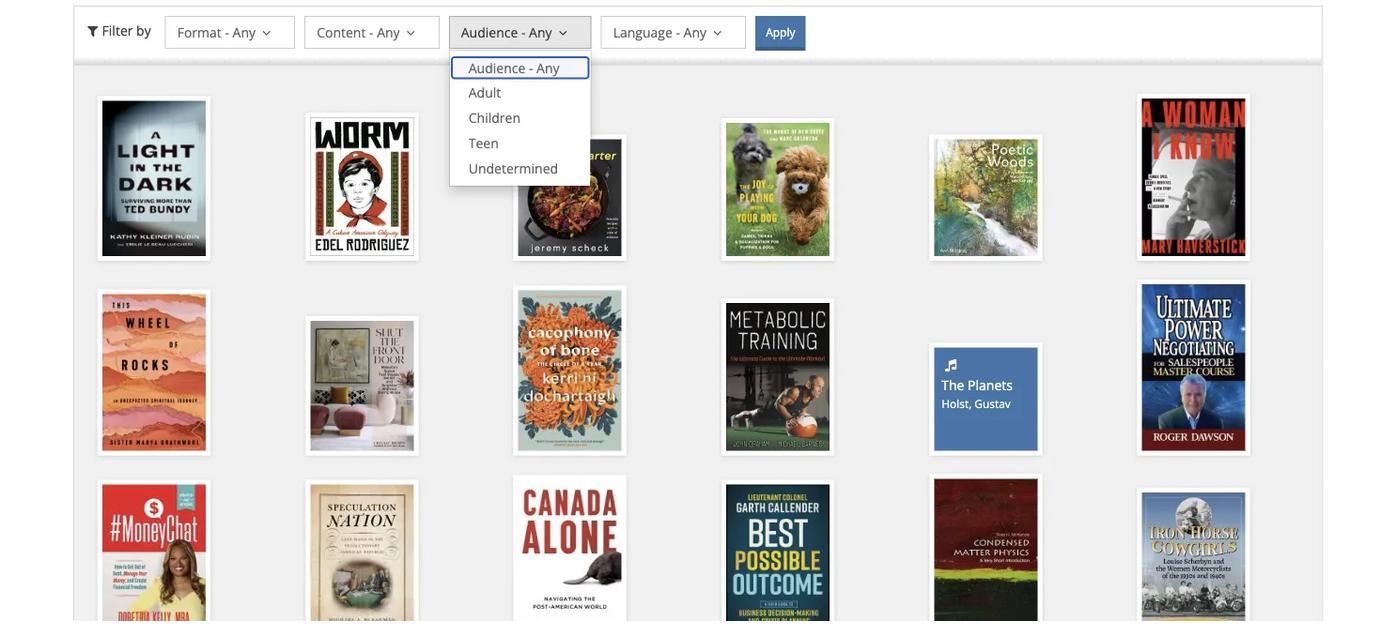 Task type: describe. For each thing, give the bounding box(es) containing it.
speculation nation image
[[310, 485, 414, 622]]

iron horse cowgirls image
[[1142, 493, 1245, 622]]

cacophony of bone image
[[518, 291, 622, 451]]

- for content - any
[[369, 23, 373, 41]]

undetermined link
[[450, 156, 591, 181]]

any for language - any
[[684, 23, 707, 41]]

holst,
[[942, 397, 972, 412]]

format - any
[[177, 23, 256, 41]]

ultimate power negotiating for salespeople master course image
[[1142, 285, 1245, 451]]

children
[[469, 109, 520, 127]]

cooking smarter image
[[518, 140, 622, 256]]

adult link
[[450, 81, 591, 106]]

planets
[[968, 376, 1013, 394]]

language - any button
[[601, 16, 746, 49]]

adult
[[469, 84, 501, 102]]

format - any button
[[165, 16, 295, 49]]

teen link
[[450, 131, 591, 156]]

the
[[942, 376, 964, 394]]

- for language - any
[[676, 23, 680, 41]]

shut the front door image
[[310, 321, 414, 451]]

this wheel of rocks image
[[102, 295, 206, 451]]

condensed matter physics image
[[934, 479, 1037, 622]]

- for format - any
[[225, 23, 229, 41]]

undetermined
[[469, 159, 558, 177]]

any for content - any
[[377, 23, 400, 41]]

filter
[[102, 21, 133, 39]]

#moneychat image
[[102, 485, 206, 622]]

any for audience - any
[[529, 23, 552, 41]]

audience - any button
[[449, 16, 592, 49]]

audience - any link
[[450, 55, 591, 81]]

metabolic training image
[[726, 304, 830, 451]]

a woman i know image
[[1142, 99, 1245, 256]]

apply
[[766, 24, 795, 40]]

the planets holst, gustav
[[942, 376, 1013, 412]]

audience for audience - any
[[461, 23, 518, 41]]



Task type: locate. For each thing, give the bounding box(es) containing it.
audience inside dropdown button
[[461, 23, 518, 41]]

0 vertical spatial audience
[[461, 23, 518, 41]]

-
[[225, 23, 229, 41], [369, 23, 373, 41], [521, 23, 526, 41], [676, 23, 680, 41], [529, 59, 533, 76]]

apply button
[[755, 16, 806, 51]]

any inside language - any dropdown button
[[684, 23, 707, 41]]

best possible outcome image
[[726, 485, 830, 622]]

- for audience - any
[[521, 23, 526, 41]]

filter image
[[84, 21, 102, 39]]

any up audience - any link
[[529, 23, 552, 41]]

any for audience - any adult children teen undetermined
[[537, 59, 560, 76]]

audience up audience - any link
[[461, 23, 518, 41]]

filter by
[[102, 21, 151, 39]]

- inside 'dropdown button'
[[225, 23, 229, 41]]

music image
[[942, 356, 960, 374]]

language
[[613, 23, 672, 41]]

the joy of playing with your dog image
[[726, 123, 830, 256]]

language - any
[[613, 23, 707, 41]]

worm image
[[310, 118, 414, 256]]

poetic woods image
[[934, 140, 1037, 256]]

audience
[[461, 23, 518, 41], [469, 59, 525, 76]]

by
[[136, 21, 151, 39]]

audience up adult
[[469, 59, 525, 76]]

any for format - any
[[233, 23, 256, 41]]

- right language
[[676, 23, 680, 41]]

- for audience - any adult children teen undetermined
[[529, 59, 533, 76]]

any inside format - any 'dropdown button'
[[233, 23, 256, 41]]

a light in the dark image
[[102, 101, 206, 256]]

- up audience - any link
[[521, 23, 526, 41]]

any
[[233, 23, 256, 41], [377, 23, 400, 41], [529, 23, 552, 41], [684, 23, 707, 41], [537, 59, 560, 76]]

- right format
[[225, 23, 229, 41]]

canada alone image
[[518, 481, 622, 622]]

- up adult link
[[529, 59, 533, 76]]

audience inside the audience - any adult children teen undetermined
[[469, 59, 525, 76]]

any inside content - any dropdown button
[[377, 23, 400, 41]]

- right content
[[369, 23, 373, 41]]

format
[[177, 23, 222, 41]]

any right language
[[684, 23, 707, 41]]

content - any button
[[305, 16, 439, 49]]

teen
[[469, 134, 499, 152]]

audience for audience - any adult children teen undetermined
[[469, 59, 525, 76]]

audience - any adult children teen undetermined
[[469, 59, 560, 177]]

gustav
[[975, 397, 1011, 412]]

any right content
[[377, 23, 400, 41]]

any up adult link
[[537, 59, 560, 76]]

audience - any
[[461, 23, 552, 41]]

1 vertical spatial audience
[[469, 59, 525, 76]]

any inside audience - any dropdown button
[[529, 23, 552, 41]]

content - any
[[317, 23, 400, 41]]

any right format
[[233, 23, 256, 41]]

- inside the audience - any adult children teen undetermined
[[529, 59, 533, 76]]

children link
[[450, 106, 591, 131]]

content
[[317, 23, 366, 41]]

any inside the audience - any adult children teen undetermined
[[537, 59, 560, 76]]



Task type: vqa. For each thing, say whether or not it's contained in the screenshot.
Content
yes



